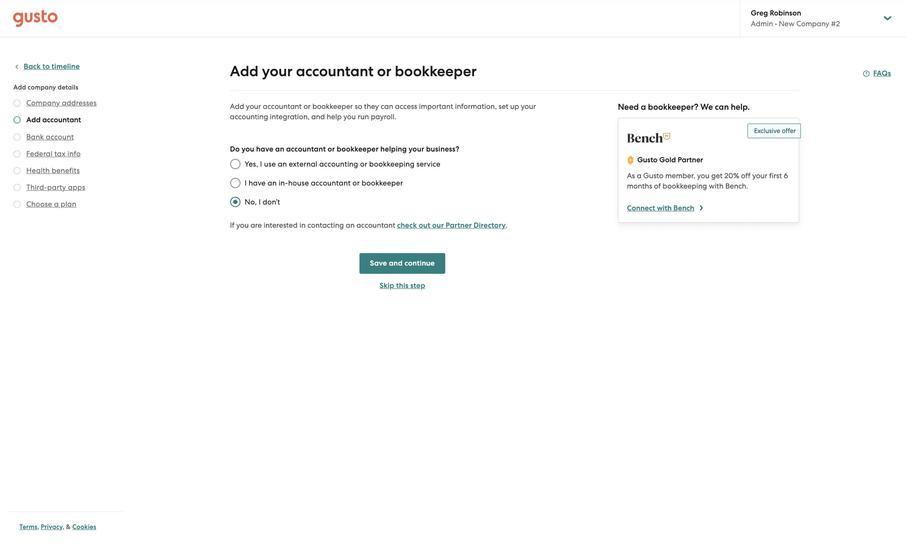 Task type: vqa. For each thing, say whether or not it's contained in the screenshot.
the bottommost have
yes



Task type: locate. For each thing, give the bounding box(es) containing it.
this
[[396, 282, 409, 291]]

save and continue button
[[360, 254, 445, 274]]

1 horizontal spatial accounting
[[319, 160, 358, 169]]

company down company
[[26, 99, 60, 107]]

1 vertical spatial check image
[[13, 134, 21, 141]]

health benefits
[[26, 166, 80, 175]]

check image left health at the left of page
[[13, 167, 21, 175]]

a inside the as a gusto member, you get 20% off your first 6 months of bookkeeping with bench.
[[637, 172, 642, 180]]

do
[[230, 145, 240, 154]]

add accountant
[[26, 116, 81, 125]]

robinson
[[770, 9, 801, 18]]

accountant down company addresses button
[[42, 116, 81, 125]]

you down the so
[[344, 113, 356, 121]]

exclusive offer
[[754, 127, 796, 135]]

accounting down do you have an accountant or bookkeeper helping your business?
[[319, 160, 358, 169]]

0 vertical spatial with
[[709, 182, 724, 191]]

bookkeeper inside add your accountant or bookkeeper so they can access important information, set up your accounting integration, and help you run payroll.
[[312, 102, 353, 111]]

0 horizontal spatial company
[[26, 99, 60, 107]]

,
[[37, 524, 39, 532], [63, 524, 64, 532]]

add for add your accountant or bookkeeper so they can access important information, set up your accounting integration, and help you run payroll.
[[230, 102, 244, 111]]

1 check image from the top
[[13, 100, 21, 107]]

an right the contacting
[[346, 221, 355, 230]]

bookkeeper up yes, i use an external accounting or bookkeeping service
[[337, 145, 379, 154]]

of
[[654, 182, 661, 191]]

home image
[[13, 10, 58, 27]]

a for as
[[637, 172, 642, 180]]

off
[[741, 172, 751, 180]]

gusto gold partner
[[638, 156, 703, 165]]

and right the save
[[389, 259, 403, 268]]

&
[[66, 524, 71, 532]]

check image left federal
[[13, 150, 21, 158]]

1 horizontal spatial company
[[797, 19, 830, 28]]

gold
[[660, 156, 676, 165]]

have up use
[[256, 145, 273, 154]]

have up no, i don't
[[249, 179, 266, 188]]

or up yes, i use an external accounting or bookkeeping service
[[328, 145, 335, 154]]

bookkeeper up help
[[312, 102, 353, 111]]

1 vertical spatial and
[[389, 259, 403, 268]]

accountant down yes, i use an external accounting or bookkeeping service
[[311, 179, 351, 188]]

a inside button
[[54, 200, 59, 209]]

company
[[797, 19, 830, 28], [26, 99, 60, 107]]

add inside add your accountant or bookkeeper so they can access important information, set up your accounting integration, and help you run payroll.
[[230, 102, 244, 111]]

important
[[419, 102, 453, 111]]

2 check image from the top
[[13, 167, 21, 175]]

gusto
[[638, 156, 658, 165], [643, 172, 664, 180]]

i for no,
[[259, 198, 261, 207]]

with down the get on the top
[[709, 182, 724, 191]]

a left plan
[[54, 200, 59, 209]]

2 can from the left
[[715, 102, 729, 112]]

a right the as
[[637, 172, 642, 180]]

tax
[[54, 150, 66, 158]]

3 check image from the top
[[13, 184, 21, 191]]

health benefits button
[[26, 166, 80, 176]]

faqs
[[874, 69, 891, 78]]

bank account
[[26, 133, 74, 141]]

accountant left check
[[357, 221, 395, 230]]

gusto inside the as a gusto member, you get 20% off your first 6 months of bookkeeping with bench.
[[643, 172, 664, 180]]

3 check image from the top
[[13, 150, 21, 158]]

accountant inside 'add accountant' list
[[42, 116, 81, 125]]

you
[[344, 113, 356, 121], [242, 145, 254, 154], [697, 172, 710, 180], [236, 221, 249, 230]]

0 vertical spatial company
[[797, 19, 830, 28]]

health
[[26, 166, 50, 175]]

an
[[275, 145, 284, 154], [278, 160, 287, 169], [268, 179, 277, 188], [346, 221, 355, 230]]

can up payroll. in the top of the page
[[381, 102, 393, 111]]

back to timeline button
[[13, 62, 80, 72]]

2 vertical spatial check image
[[13, 150, 21, 158]]

1 horizontal spatial partner
[[678, 156, 703, 165]]

check image for bank
[[13, 134, 21, 141]]

check image
[[13, 116, 21, 124], [13, 167, 21, 175], [13, 184, 21, 191], [13, 201, 21, 208]]

bank account button
[[26, 132, 74, 142]]

•
[[775, 19, 777, 28]]

bookkeeping down member,
[[663, 182, 707, 191]]

.
[[506, 221, 508, 230]]

check image for federal
[[13, 150, 21, 158]]

check image for health
[[13, 167, 21, 175]]

you right if
[[236, 221, 249, 230]]

information,
[[455, 102, 497, 111]]

check image left third-
[[13, 184, 21, 191]]

or up integration, in the top left of the page
[[304, 102, 311, 111]]

check image left choose at the top left
[[13, 201, 21, 208]]

1 horizontal spatial and
[[389, 259, 403, 268]]

can right "we"
[[715, 102, 729, 112]]

business?
[[426, 145, 460, 154]]

company inside button
[[26, 99, 60, 107]]

2 vertical spatial a
[[54, 200, 59, 209]]

4 check image from the top
[[13, 201, 21, 208]]

accountant up integration, in the top left of the page
[[263, 102, 302, 111]]

i for yes,
[[260, 160, 262, 169]]

bookkeeping
[[369, 160, 415, 169], [663, 182, 707, 191]]

check image left add accountant
[[13, 116, 21, 124]]

and
[[311, 113, 325, 121], [389, 259, 403, 268]]

cookies button
[[72, 523, 96, 533]]

bookkeeping down helping
[[369, 160, 415, 169]]

with inside the as a gusto member, you get 20% off your first 6 months of bookkeeping with bench.
[[709, 182, 724, 191]]

1 vertical spatial gusto
[[643, 172, 664, 180]]

1 vertical spatial company
[[26, 99, 60, 107]]

integration,
[[270, 113, 310, 121]]

bookkeeper
[[395, 63, 477, 80], [312, 102, 353, 111], [337, 145, 379, 154], [362, 179, 403, 188]]

service
[[417, 160, 441, 169]]

No, I don't radio
[[226, 193, 245, 212]]

don't
[[263, 198, 280, 207]]

with left the 'bench'
[[657, 204, 672, 213]]

accounting up do
[[230, 113, 268, 121]]

check out our partner directory link
[[397, 221, 506, 230]]

or
[[377, 63, 391, 80], [304, 102, 311, 111], [328, 145, 335, 154], [360, 160, 367, 169], [353, 179, 360, 188]]

check image for third-
[[13, 184, 21, 191]]

0 horizontal spatial and
[[311, 113, 325, 121]]

check image down add company details in the top left of the page
[[13, 100, 21, 107]]

accountant inside if you are interested in contacting an accountant check out our partner directory .
[[357, 221, 395, 230]]

gusto right gold badge icon
[[638, 156, 658, 165]]

0 horizontal spatial partner
[[446, 221, 472, 230]]

they
[[364, 102, 379, 111]]

greg robinson admin • new company #2
[[751, 9, 840, 28]]

choose a plan
[[26, 200, 76, 209]]

cookies
[[72, 524, 96, 532]]

add your accountant or bookkeeper so they can access important information, set up your accounting integration, and help you run payroll.
[[230, 102, 536, 121]]

0 vertical spatial check image
[[13, 100, 21, 107]]

1 vertical spatial with
[[657, 204, 672, 213]]

add company details
[[13, 84, 78, 91]]

i have an in-house accountant or bookkeeper
[[245, 179, 403, 188]]

save
[[370, 259, 387, 268]]

in-
[[279, 179, 288, 188]]

offer
[[782, 127, 796, 135]]

1 vertical spatial a
[[637, 172, 642, 180]]

0 horizontal spatial ,
[[37, 524, 39, 532]]

i left use
[[260, 160, 262, 169]]

check image
[[13, 100, 21, 107], [13, 134, 21, 141], [13, 150, 21, 158]]

add for add your accountant or bookkeeper
[[230, 63, 259, 80]]

as a gusto member, you get 20% off your first 6 months of bookkeeping with bench.
[[627, 172, 788, 191]]

no,
[[245, 198, 257, 207]]

1 , from the left
[[37, 524, 39, 532]]

partner
[[678, 156, 703, 165], [446, 221, 472, 230]]

0 vertical spatial i
[[260, 160, 262, 169]]

exclusive
[[754, 127, 781, 135]]

i up no,
[[245, 179, 247, 188]]

helping
[[381, 145, 407, 154]]

1 vertical spatial bookkeeping
[[663, 182, 707, 191]]

0 vertical spatial partner
[[678, 156, 703, 165]]

0 horizontal spatial accounting
[[230, 113, 268, 121]]

party
[[47, 183, 66, 192]]

benefits
[[52, 166, 80, 175]]

connect
[[627, 204, 655, 213]]

new
[[779, 19, 795, 28]]

1 vertical spatial i
[[245, 179, 247, 188]]

accounting
[[230, 113, 268, 121], [319, 160, 358, 169]]

add inside list
[[26, 116, 41, 125]]

, left 'privacy'
[[37, 524, 39, 532]]

bookkeeper down helping
[[362, 179, 403, 188]]

you inside if you are interested in contacting an accountant check out our partner directory .
[[236, 221, 249, 230]]

0 horizontal spatial can
[[381, 102, 393, 111]]

are
[[251, 221, 262, 230]]

accountant up the so
[[296, 63, 374, 80]]

1 horizontal spatial bookkeeping
[[663, 182, 707, 191]]

2 check image from the top
[[13, 134, 21, 141]]

company left #2
[[797, 19, 830, 28]]

and inside button
[[389, 259, 403, 268]]

, left &
[[63, 524, 64, 532]]

need
[[618, 102, 639, 112]]

if you are interested in contacting an accountant check out our partner directory .
[[230, 221, 508, 230]]

0 vertical spatial a
[[641, 102, 646, 112]]

1 can from the left
[[381, 102, 393, 111]]

0 horizontal spatial with
[[657, 204, 672, 213]]

check image left bank
[[13, 134, 21, 141]]

add for add accountant
[[26, 116, 41, 125]]

back to timeline
[[24, 62, 80, 71]]

Yes, I use an external accounting or bookkeeping service radio
[[226, 155, 245, 174]]

1 horizontal spatial with
[[709, 182, 724, 191]]

a right 'need'
[[641, 102, 646, 112]]

partner up member,
[[678, 156, 703, 165]]

0 vertical spatial accounting
[[230, 113, 268, 121]]

you right do
[[242, 145, 254, 154]]

if
[[230, 221, 235, 230]]

first
[[769, 172, 782, 180]]

you inside add your accountant or bookkeeper so they can access important information, set up your accounting integration, and help you run payroll.
[[344, 113, 356, 121]]

1 vertical spatial have
[[249, 179, 266, 188]]

back
[[24, 62, 41, 71]]

i right no,
[[259, 198, 261, 207]]

you left the get on the top
[[697, 172, 710, 180]]

have
[[256, 145, 273, 154], [249, 179, 266, 188]]

0 vertical spatial bookkeeping
[[369, 160, 415, 169]]

your
[[262, 63, 293, 80], [246, 102, 261, 111], [521, 102, 536, 111], [409, 145, 424, 154], [753, 172, 768, 180]]

0 vertical spatial and
[[311, 113, 325, 121]]

check image for company
[[13, 100, 21, 107]]

an inside if you are interested in contacting an accountant check out our partner directory .
[[346, 221, 355, 230]]

a for need
[[641, 102, 646, 112]]

2 , from the left
[[63, 524, 64, 532]]

2 vertical spatial i
[[259, 198, 261, 207]]

company addresses button
[[26, 98, 97, 108]]

add accountant list
[[13, 98, 119, 211]]

bank
[[26, 133, 44, 141]]

and left help
[[311, 113, 325, 121]]

apps
[[68, 183, 85, 192]]

1 horizontal spatial ,
[[63, 524, 64, 532]]

gusto up of
[[643, 172, 664, 180]]

1 horizontal spatial can
[[715, 102, 729, 112]]

partner right our
[[446, 221, 472, 230]]

terms , privacy , & cookies
[[19, 524, 96, 532]]

faqs button
[[863, 69, 891, 79]]



Task type: describe. For each thing, give the bounding box(es) containing it.
add your accountant or bookkeeper
[[230, 63, 477, 80]]

or up they
[[377, 63, 391, 80]]

1 vertical spatial accounting
[[319, 160, 358, 169]]

contacting
[[308, 221, 344, 230]]

or inside add your accountant or bookkeeper so they can access important information, set up your accounting integration, and help you run payroll.
[[304, 102, 311, 111]]

interested
[[264, 221, 298, 230]]

in
[[300, 221, 306, 230]]

you inside the as a gusto member, you get 20% off your first 6 months of bookkeeping with bench.
[[697, 172, 710, 180]]

house
[[288, 179, 309, 188]]

third-
[[26, 183, 47, 192]]

bookkeeper up important
[[395, 63, 477, 80]]

privacy link
[[41, 524, 63, 532]]

company
[[28, 84, 56, 91]]

we
[[701, 102, 713, 112]]

connect with bench
[[627, 204, 695, 213]]

as
[[627, 172, 635, 180]]

I have an in-house accountant or bookkeeper radio
[[226, 174, 245, 193]]

and inside add your accountant or bookkeeper so they can access important information, set up your accounting integration, and help you run payroll.
[[311, 113, 325, 121]]

check image for choose
[[13, 201, 21, 208]]

details
[[58, 84, 78, 91]]

bench
[[674, 204, 695, 213]]

to
[[42, 62, 50, 71]]

our
[[432, 221, 444, 230]]

0 horizontal spatial bookkeeping
[[369, 160, 415, 169]]

company addresses
[[26, 99, 97, 107]]

set
[[499, 102, 509, 111]]

account
[[46, 133, 74, 141]]

bookkeeping inside the as a gusto member, you get 20% off your first 6 months of bookkeeping with bench.
[[663, 182, 707, 191]]

no, i don't
[[245, 198, 280, 207]]

add for add company details
[[13, 84, 26, 91]]

1 check image from the top
[[13, 116, 21, 124]]

so
[[355, 102, 362, 111]]

timeline
[[52, 62, 80, 71]]

0 vertical spatial have
[[256, 145, 273, 154]]

1 vertical spatial partner
[[446, 221, 472, 230]]

a for choose
[[54, 200, 59, 209]]

federal tax info button
[[26, 149, 81, 159]]

choose
[[26, 200, 52, 209]]

gold badge image
[[627, 155, 634, 166]]

choose a plan button
[[26, 199, 76, 210]]

accountant inside add your accountant or bookkeeper so they can access important information, set up your accounting integration, and help you run payroll.
[[263, 102, 302, 111]]

terms
[[19, 524, 37, 532]]

info
[[67, 150, 81, 158]]

an left in- on the top left of page
[[268, 179, 277, 188]]

run
[[358, 113, 369, 121]]

need a bookkeeper? we can help.
[[618, 102, 750, 112]]

federal tax info
[[26, 150, 81, 158]]

third-party apps button
[[26, 182, 85, 193]]

do you have an accountant or bookkeeper helping your business?
[[230, 145, 460, 154]]

directory
[[474, 221, 506, 230]]

6
[[784, 172, 788, 180]]

save and continue
[[370, 259, 435, 268]]

your inside the as a gusto member, you get 20% off your first 6 months of bookkeeping with bench.
[[753, 172, 768, 180]]

federal
[[26, 150, 53, 158]]

skip this step button
[[360, 281, 445, 291]]

access
[[395, 102, 417, 111]]

bench.
[[726, 182, 748, 191]]

external
[[289, 160, 317, 169]]

payroll.
[[371, 113, 396, 121]]

admin
[[751, 19, 773, 28]]

accounting inside add your accountant or bookkeeper so they can access important information, set up your accounting integration, and help you run payroll.
[[230, 113, 268, 121]]

up
[[510, 102, 519, 111]]

20%
[[725, 172, 740, 180]]

step
[[410, 282, 425, 291]]

an up use
[[275, 145, 284, 154]]

check
[[397, 221, 417, 230]]

third-party apps
[[26, 183, 85, 192]]

greg
[[751, 9, 768, 18]]

accountant up external
[[286, 145, 326, 154]]

member,
[[666, 172, 696, 180]]

continue
[[405, 259, 435, 268]]

bookkeeper?
[[648, 102, 699, 112]]

can inside add your accountant or bookkeeper so they can access important information, set up your accounting integration, and help you run payroll.
[[381, 102, 393, 111]]

or down yes, i use an external accounting or bookkeeping service
[[353, 179, 360, 188]]

addresses
[[62, 99, 97, 107]]

or down do you have an accountant or bookkeeper helping your business?
[[360, 160, 367, 169]]

plan
[[61, 200, 76, 209]]

help.
[[731, 102, 750, 112]]

months
[[627, 182, 652, 191]]

an right use
[[278, 160, 287, 169]]

yes, i use an external accounting or bookkeeping service
[[245, 160, 441, 169]]

company inside greg robinson admin • new company #2
[[797, 19, 830, 28]]

skip
[[380, 282, 394, 291]]

yes,
[[245, 160, 258, 169]]

out
[[419, 221, 431, 230]]

skip this step
[[380, 282, 425, 291]]

0 vertical spatial gusto
[[638, 156, 658, 165]]



